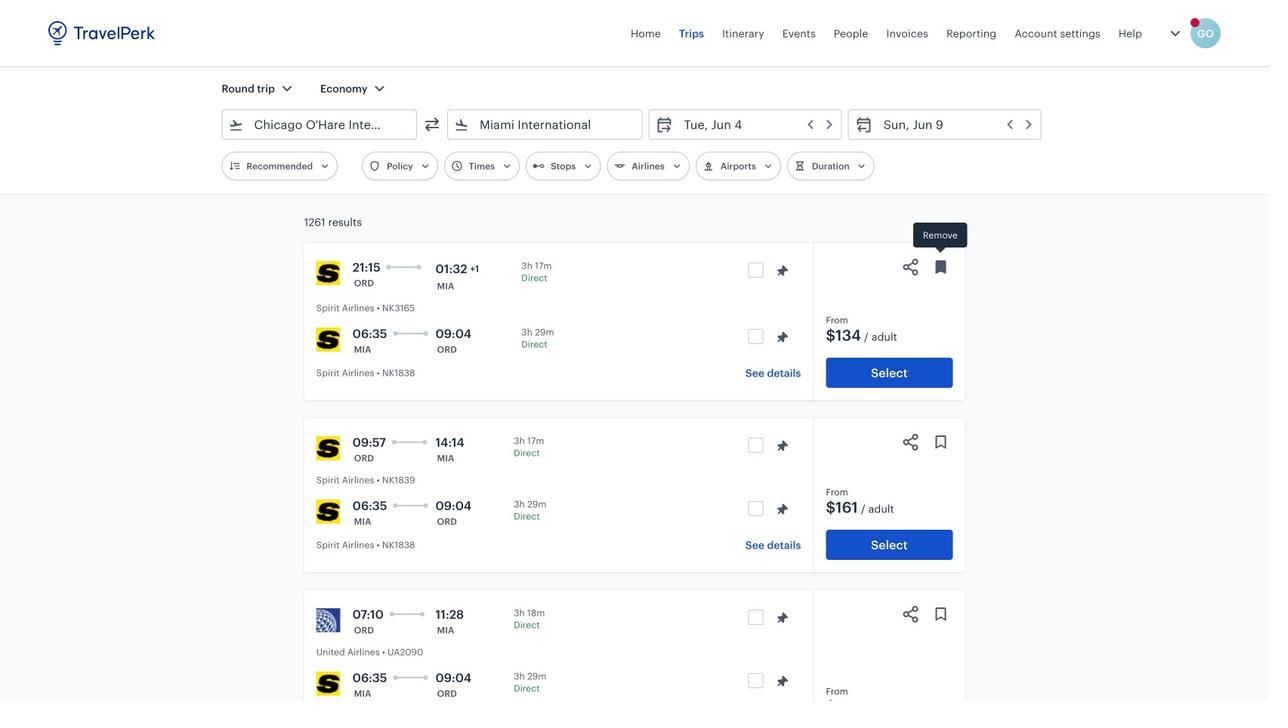 Task type: vqa. For each thing, say whether or not it's contained in the screenshot.
Return text box
no



Task type: locate. For each thing, give the bounding box(es) containing it.
spirit airlines image
[[316, 261, 340, 286], [316, 328, 340, 352], [316, 437, 340, 461], [316, 672, 340, 696]]

3 spirit airlines image from the top
[[316, 437, 340, 461]]

spirit airlines image
[[316, 500, 340, 524]]

2 spirit airlines image from the top
[[316, 328, 340, 352]]

1 spirit airlines image from the top
[[316, 261, 340, 286]]

To search field
[[469, 113, 622, 137]]

Depart field
[[674, 113, 835, 137]]

4 spirit airlines image from the top
[[316, 672, 340, 696]]

tooltip
[[913, 223, 967, 255]]



Task type: describe. For each thing, give the bounding box(es) containing it.
united airlines image
[[316, 609, 340, 633]]

From search field
[[243, 113, 397, 137]]

Return field
[[873, 113, 1035, 137]]



